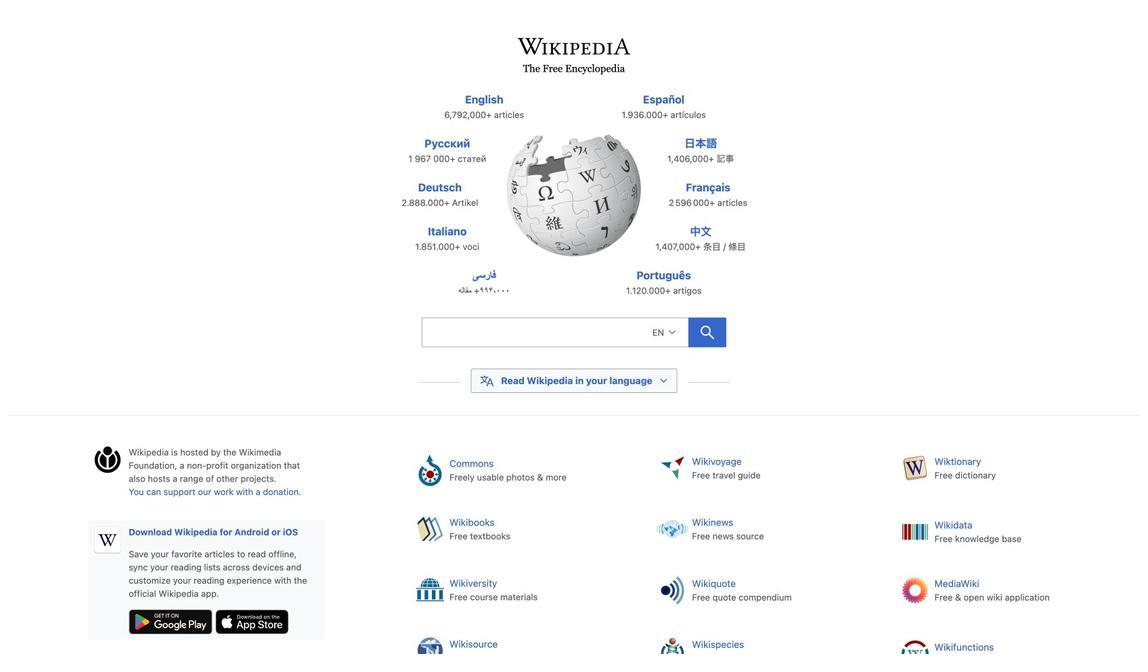 Task type: locate. For each thing, give the bounding box(es) containing it.
None search field
[[391, 314, 757, 356]]

None search field
[[422, 318, 689, 348]]



Task type: describe. For each thing, give the bounding box(es) containing it.
top languages element
[[387, 91, 761, 311]]

other projects element
[[405, 446, 1140, 655]]



